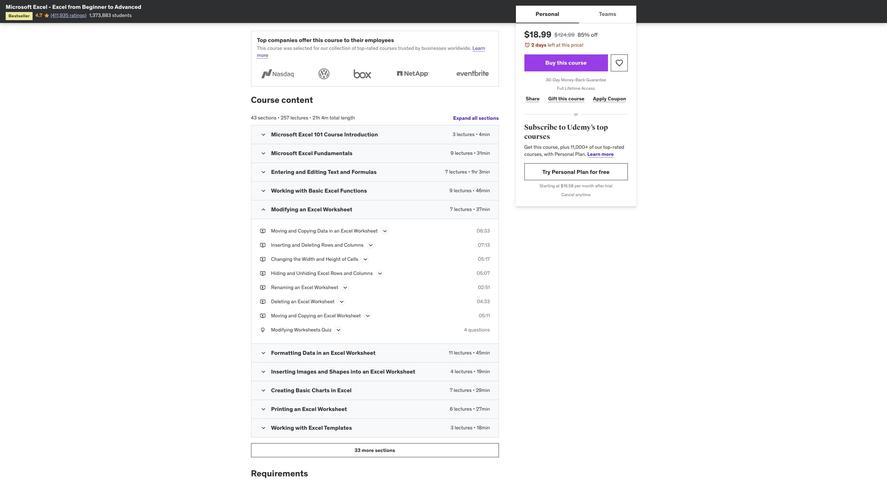 Task type: vqa. For each thing, say whether or not it's contained in the screenshot.


Task type: describe. For each thing, give the bounding box(es) containing it.
and left 'editing'
[[296, 169, 306, 176]]

this course was selected for our collection of top-rated courses trusted by businesses worldwide.
[[257, 45, 471, 51]]

xsmall image for moving
[[260, 228, 265, 235]]

price!
[[571, 42, 583, 48]]

businesses
[[422, 45, 446, 51]]

lectures for inserting images and shapes into an excel worksheet
[[455, 369, 473, 375]]

small image for formatting data in an excel worksheet
[[260, 350, 267, 357]]

functions
[[340, 187, 367, 194]]

9 for microsoft excel fundamentals
[[451, 150, 454, 156]]

37min
[[476, 206, 490, 213]]

course content
[[251, 95, 313, 106]]

moving and copying data in an excel worksheet
[[271, 228, 378, 234]]

• left 21h 4m
[[309, 115, 311, 121]]

images
[[297, 369, 317, 376]]

lectures for working with excel templates
[[455, 425, 473, 432]]

05:11
[[479, 313, 490, 319]]

lectures for printing an excel worksheet
[[454, 406, 472, 413]]

fundamentals
[[314, 150, 352, 157]]

share
[[526, 96, 540, 102]]

inserting and deleting rows and columns
[[271, 242, 364, 249]]

xsmall image for deleting
[[260, 299, 265, 306]]

xsmall image for inserting
[[260, 242, 265, 249]]

hiding
[[271, 271, 286, 277]]

2 vertical spatial personal
[[552, 168, 575, 176]]

(411,935 ratings)
[[51, 12, 86, 19]]

• for entering and editing text and formulas
[[468, 169, 470, 175]]

tab list containing personal
[[516, 6, 636, 23]]

06:33
[[477, 228, 490, 234]]

offer
[[299, 36, 312, 43]]

xsmall image for changing
[[260, 256, 265, 263]]

content
[[281, 95, 313, 106]]

21h 4m
[[312, 115, 328, 121]]

excel down the working with basic excel functions
[[307, 206, 322, 213]]

month
[[582, 184, 594, 189]]

excel down renaming an excel worksheet
[[298, 299, 310, 305]]

this down the $124.99
[[562, 42, 570, 48]]

gift this course
[[548, 96, 584, 102]]

personal button
[[516, 6, 579, 23]]

1 vertical spatial in
[[317, 350, 322, 357]]

of for changing the width and height of cells
[[342, 256, 346, 263]]

7 lectures • 37min
[[450, 206, 490, 213]]

6
[[450, 406, 453, 413]]

buy this course button
[[524, 54, 608, 71]]

• for working with basic excel functions
[[473, 188, 475, 194]]

bestseller
[[8, 13, 30, 19]]

this for gift
[[558, 96, 567, 102]]

4.7
[[35, 12, 42, 19]]

personal inside button
[[536, 10, 559, 17]]

to inside subscribe to udemy's top courses
[[559, 123, 566, 132]]

moving for moving and copying data in an excel worksheet
[[271, 228, 287, 234]]

excel up "shapes"
[[331, 350, 345, 357]]

introduction
[[344, 131, 378, 138]]

courses,
[[524, 151, 543, 158]]

with for working with excel templates
[[295, 425, 307, 432]]

and up the
[[292, 242, 300, 249]]

modifying for modifying an excel worksheet
[[271, 206, 298, 213]]

udemy's
[[567, 123, 595, 132]]

an down the working with basic excel functions
[[300, 206, 306, 213]]

excel down "creating basic charts in excel"
[[302, 406, 316, 413]]

and up height
[[335, 242, 343, 249]]

0 horizontal spatial deleting
[[271, 299, 290, 305]]

43
[[251, 115, 257, 121]]

0 horizontal spatial data
[[303, 350, 315, 357]]

an up quiz
[[317, 313, 323, 319]]

• for modifying an excel worksheet
[[473, 206, 475, 213]]

show lecture description image for deleting an excel worksheet
[[338, 299, 345, 306]]

course down lifetime
[[568, 96, 584, 102]]

microsoft excel fundamentals
[[271, 150, 352, 157]]

lectures for entering and editing text and formulas
[[449, 169, 467, 175]]

an up inserting and deleting rows and columns
[[334, 228, 340, 234]]

after
[[595, 184, 604, 189]]

microsoft excel 101 course introduction
[[271, 131, 378, 138]]

inserting for inserting images and shapes into an excel worksheet
[[271, 369, 295, 376]]

small image for inserting
[[260, 369, 267, 376]]

eventbrite image
[[452, 67, 493, 81]]

employees
[[365, 36, 394, 43]]

7 for creating basic charts in excel
[[450, 388, 453, 394]]

small image for printing an excel worksheet
[[260, 406, 267, 414]]

6 lectures • 27min
[[450, 406, 490, 413]]

day
[[553, 77, 560, 82]]

$16.58
[[561, 184, 574, 189]]

advanced
[[115, 3, 141, 10]]

or
[[574, 112, 578, 117]]

with for working with basic excel functions
[[295, 187, 307, 194]]

top- inside "get this course, plus 11,000+ of our top-rated courses, with personal plan."
[[603, 144, 613, 151]]

share button
[[524, 92, 541, 106]]

4 for 4 questions
[[464, 327, 467, 334]]

learn for top companies offer this course to their employees
[[472, 45, 485, 51]]

show lecture description image for modifying worksheets quiz
[[335, 327, 342, 334]]

changing
[[271, 256, 292, 263]]

05:17
[[478, 256, 490, 263]]

0 vertical spatial in
[[329, 228, 333, 234]]

rated inside "get this course, plus 11,000+ of our top-rated courses, with personal plan."
[[613, 144, 624, 151]]

nasdaq image
[[257, 67, 298, 81]]

teams
[[599, 10, 616, 17]]

course down companies
[[267, 45, 282, 51]]

an right the into
[[362, 369, 369, 376]]

teams button
[[579, 6, 636, 23]]

11
[[449, 350, 453, 357]]

3 for working with excel templates
[[451, 425, 453, 432]]

4 lectures • 19min
[[451, 369, 490, 375]]

3 for microsoft excel 101 course introduction
[[453, 131, 456, 138]]

• for microsoft excel fundamentals
[[474, 150, 476, 156]]

excel down text
[[325, 187, 339, 194]]

sections for 33 more sections
[[375, 448, 395, 454]]

33
[[355, 448, 361, 454]]

1 horizontal spatial data
[[317, 228, 328, 234]]

all
[[472, 115, 478, 121]]

30-day money-back guarantee full lifetime access
[[546, 77, 606, 91]]

printing an excel worksheet
[[271, 406, 347, 413]]

show lecture description image for hiding and unhiding excel rows and columns
[[376, 271, 383, 278]]

more inside button
[[362, 448, 374, 454]]

learn for subscribe to udemy's top courses
[[587, 151, 600, 158]]

microsoft for microsoft excel 101 course introduction
[[271, 131, 297, 138]]

30-
[[546, 77, 553, 82]]

trial
[[605, 184, 612, 189]]

money-
[[561, 77, 575, 82]]

courses inside subscribe to udemy's top courses
[[524, 132, 550, 141]]

• for printing an excel worksheet
[[473, 406, 475, 413]]

18min
[[477, 425, 490, 432]]

xsmall image for hiding
[[260, 271, 265, 277]]

printing
[[271, 406, 293, 413]]

working for working with basic excel functions
[[271, 187, 294, 194]]

small image for microsoft excel 101 course introduction
[[260, 131, 267, 138]]

quiz
[[322, 327, 331, 334]]

buy this course
[[545, 59, 587, 66]]

4min
[[479, 131, 490, 138]]

3min
[[479, 169, 490, 175]]

copying for data
[[298, 228, 316, 234]]

their
[[351, 36, 363, 43]]

and down cells
[[344, 271, 352, 277]]

access
[[581, 86, 595, 91]]

coupon
[[608, 96, 626, 102]]

learn more for subscribe to udemy's top courses
[[587, 151, 614, 158]]

1 vertical spatial rows
[[331, 271, 343, 277]]

course inside button
[[568, 59, 587, 66]]

33 more sections
[[355, 448, 395, 454]]

1,373,883 students
[[89, 12, 132, 19]]

try
[[542, 168, 550, 176]]

apply coupon button
[[592, 92, 628, 106]]

netapp image
[[393, 67, 433, 81]]

with inside "get this course, plus 11,000+ of our top-rated courses, with personal plan."
[[544, 151, 553, 158]]

length
[[341, 115, 355, 121]]

1 vertical spatial to
[[344, 36, 350, 43]]

gift this course link
[[547, 92, 586, 106]]

learn more link for top companies offer this course to their employees
[[257, 45, 485, 58]]

0 horizontal spatial top-
[[357, 45, 367, 51]]

excel up quiz
[[324, 313, 336, 319]]

and right hiding
[[287, 271, 295, 277]]

copying for an
[[298, 313, 316, 319]]

learn more for top companies offer this course to their employees
[[257, 45, 485, 58]]

lectures right 257
[[290, 115, 308, 121]]

05:07
[[477, 271, 490, 277]]

at inside starting at $16.58 per month after trial cancel anytime
[[556, 184, 560, 189]]

excel left the 101
[[298, 131, 313, 138]]

and up inserting and deleting rows and columns
[[288, 228, 297, 234]]

modifying for modifying worksheets quiz
[[271, 327, 293, 334]]

9 lectures • 46min
[[449, 188, 490, 194]]

excel up 'editing'
[[298, 150, 313, 157]]

0 vertical spatial at
[[556, 42, 561, 48]]

show lecture description image for renaming an excel worksheet
[[342, 285, 349, 292]]

plan.
[[575, 151, 586, 158]]

buy
[[545, 59, 556, 66]]

gift
[[548, 96, 557, 102]]

excel up the 4.7
[[33, 3, 47, 10]]

45min
[[476, 350, 490, 357]]

9 for working with basic excel functions
[[449, 188, 453, 194]]

7 for entering and editing text and formulas
[[445, 169, 448, 175]]

plus
[[560, 144, 569, 151]]

wishlist image
[[615, 59, 623, 67]]

an up "shapes"
[[323, 350, 329, 357]]

expand all sections
[[453, 115, 499, 121]]



Task type: locate. For each thing, give the bounding box(es) containing it.
2 vertical spatial microsoft
[[271, 150, 297, 157]]

• left 257
[[278, 115, 280, 121]]

this right offer
[[313, 36, 323, 43]]

• left the "31min"
[[474, 150, 476, 156]]

show lecture description image for moving and copying data in an excel worksheet
[[381, 228, 388, 235]]

3
[[453, 131, 456, 138], [451, 425, 453, 432]]

9 down 7 lectures • 1hr 3min
[[449, 188, 453, 194]]

2 horizontal spatial of
[[589, 144, 594, 151]]

31min
[[477, 150, 490, 156]]

7 left 1hr
[[445, 169, 448, 175]]

inserting images and shapes into an excel worksheet
[[271, 369, 415, 376]]

• left 19min
[[474, 369, 476, 375]]

4 xsmall image from the top
[[260, 327, 265, 334]]

entering and editing text and formulas
[[271, 169, 377, 176]]

2 inserting from the top
[[271, 369, 295, 376]]

renaming an excel worksheet
[[271, 285, 338, 291]]

85%
[[578, 31, 590, 38]]

learn inside learn more
[[472, 45, 485, 51]]

0 vertical spatial rated
[[367, 45, 378, 51]]

show lecture description image
[[381, 228, 388, 235], [367, 242, 374, 249], [376, 271, 383, 278], [342, 285, 349, 292]]

course up the collection
[[324, 36, 343, 43]]

0 vertical spatial modifying
[[271, 206, 298, 213]]

free
[[599, 168, 610, 176]]

small image for modifying
[[260, 206, 267, 214]]

1 vertical spatial our
[[595, 144, 602, 151]]

top-
[[357, 45, 367, 51], [603, 144, 613, 151]]

0 vertical spatial personal
[[536, 10, 559, 17]]

small image for working with basic excel functions
[[260, 188, 267, 195]]

microsoft for microsoft excel fundamentals
[[271, 150, 297, 157]]

entering
[[271, 169, 294, 176]]

microsoft up "entering"
[[271, 150, 297, 157]]

excel down "changing the width and height of cells" on the left of page
[[317, 271, 329, 277]]

this for buy
[[557, 59, 567, 66]]

box image
[[350, 67, 374, 81]]

7 lectures • 1hr 3min
[[445, 169, 490, 175]]

1 vertical spatial deleting
[[271, 299, 290, 305]]

$18.99 $124.99 85% off
[[524, 29, 598, 40]]

excel up (411,935
[[52, 3, 67, 10]]

lectures for microsoft excel 101 course introduction
[[457, 131, 475, 138]]

1 horizontal spatial top-
[[603, 144, 613, 151]]

learn more link
[[257, 45, 485, 58], [587, 151, 614, 158]]

2 working from the top
[[271, 425, 294, 432]]

lectures for creating basic charts in excel
[[454, 388, 472, 394]]

sections for expand all sections
[[479, 115, 499, 121]]

small image
[[260, 131, 267, 138], [260, 150, 267, 157], [260, 169, 267, 176], [260, 188, 267, 195], [260, 350, 267, 357], [260, 388, 267, 395], [260, 406, 267, 414], [260, 425, 267, 432]]

microsoft down 257
[[271, 131, 297, 138]]

0 vertical spatial small image
[[260, 206, 267, 214]]

2 xsmall image from the top
[[260, 271, 265, 277]]

1 xsmall image from the top
[[260, 228, 265, 235]]

1 small image from the top
[[260, 131, 267, 138]]

show lecture description image for changing the width and height of cells
[[362, 256, 369, 263]]

of left cells
[[342, 256, 346, 263]]

our inside "get this course, plus 11,000+ of our top-rated courses, with personal plan."
[[595, 144, 602, 151]]

1 vertical spatial data
[[303, 350, 315, 357]]

lectures left 1hr
[[449, 169, 467, 175]]

0 horizontal spatial for
[[313, 45, 319, 51]]

1 vertical spatial microsoft
[[271, 131, 297, 138]]

2 vertical spatial of
[[342, 256, 346, 263]]

0 vertical spatial 3
[[453, 131, 456, 138]]

volkswagen image
[[316, 67, 332, 81]]

0 vertical spatial columns
[[344, 242, 364, 249]]

1 inserting from the top
[[271, 242, 291, 249]]

1 horizontal spatial 4
[[464, 327, 467, 334]]

moving up changing
[[271, 228, 287, 234]]

excel up cells
[[341, 228, 353, 234]]

1 small image from the top
[[260, 206, 267, 214]]

personal inside "get this course, plus 11,000+ of our top-rated courses, with personal plan."
[[555, 151, 574, 158]]

• left 4min
[[476, 131, 478, 138]]

1 vertical spatial personal
[[555, 151, 574, 158]]

1 vertical spatial with
[[295, 187, 307, 194]]

1hr
[[471, 169, 478, 175]]

0 vertical spatial microsoft
[[6, 3, 32, 10]]

7 down 9 lectures • 46min at the top of the page
[[450, 206, 453, 213]]

3 lectures • 18min
[[451, 425, 490, 432]]

moving for moving and copying an excel worksheet
[[271, 313, 287, 319]]

1 horizontal spatial of
[[352, 45, 356, 51]]

0 horizontal spatial 4
[[451, 369, 453, 375]]

this inside "get this course, plus 11,000+ of our top-rated courses, with personal plan."
[[533, 144, 542, 151]]

2 vertical spatial with
[[295, 425, 307, 432]]

0 vertical spatial our
[[321, 45, 328, 51]]

and right text
[[340, 169, 350, 176]]

small image for working with excel templates
[[260, 425, 267, 432]]

course up back
[[568, 59, 587, 66]]

1 horizontal spatial learn more
[[587, 151, 614, 158]]

6 small image from the top
[[260, 388, 267, 395]]

0 vertical spatial more
[[257, 52, 268, 58]]

7 small image from the top
[[260, 406, 267, 414]]

0 vertical spatial top-
[[357, 45, 367, 51]]

-
[[49, 3, 51, 10]]

deleting down the renaming
[[271, 299, 290, 305]]

0 vertical spatial inserting
[[271, 242, 291, 249]]

• for formatting data in an excel worksheet
[[473, 350, 475, 357]]

1 horizontal spatial courses
[[524, 132, 550, 141]]

7
[[445, 169, 448, 175], [450, 206, 453, 213], [450, 388, 453, 394]]

1 horizontal spatial for
[[590, 168, 597, 176]]

templates
[[324, 425, 352, 432]]

data up inserting and deleting rows and columns
[[317, 228, 328, 234]]

small image for creating basic charts in excel
[[260, 388, 267, 395]]

• left 37min
[[473, 206, 475, 213]]

lectures for modifying an excel worksheet
[[454, 206, 472, 213]]

to left the their
[[344, 36, 350, 43]]

0 horizontal spatial sections
[[258, 115, 277, 121]]

1 horizontal spatial to
[[344, 36, 350, 43]]

learn more
[[257, 45, 485, 58], [587, 151, 614, 158]]

show lecture description image for moving and copying an excel worksheet
[[364, 313, 371, 320]]

hiding and unhiding excel rows and columns
[[271, 271, 373, 277]]

• left 27min
[[473, 406, 475, 413]]

moving
[[271, 228, 287, 234], [271, 313, 287, 319]]

1 horizontal spatial more
[[362, 448, 374, 454]]

lectures down 11 lectures • 45min
[[455, 369, 473, 375]]

2 horizontal spatial sections
[[479, 115, 499, 121]]

1 vertical spatial 7
[[450, 206, 453, 213]]

microsoft up bestseller
[[6, 3, 32, 10]]

3 small image from the top
[[260, 169, 267, 176]]

more inside learn more
[[257, 52, 268, 58]]

an right "printing"
[[294, 406, 301, 413]]

for
[[313, 45, 319, 51], [590, 168, 597, 176]]

• for creating basic charts in excel
[[473, 388, 475, 394]]

0 vertical spatial for
[[313, 45, 319, 51]]

subscribe
[[524, 123, 557, 132]]

1 horizontal spatial deleting
[[301, 242, 320, 249]]

0 vertical spatial course
[[251, 95, 279, 106]]

1 moving from the top
[[271, 228, 287, 234]]

0 vertical spatial working
[[271, 187, 294, 194]]

2 horizontal spatial to
[[559, 123, 566, 132]]

xsmall image
[[260, 228, 265, 235], [260, 242, 265, 249], [260, 285, 265, 292], [260, 327, 265, 334]]

0 vertical spatial rows
[[321, 242, 333, 249]]

learn right the 'plan.'
[[587, 151, 600, 158]]

lectures right 6
[[454, 406, 472, 413]]

1 vertical spatial of
[[589, 144, 594, 151]]

learn
[[472, 45, 485, 51], [587, 151, 600, 158]]

1 horizontal spatial learn more link
[[587, 151, 614, 158]]

for left free
[[590, 168, 597, 176]]

1 vertical spatial more
[[602, 151, 614, 158]]

columns
[[344, 242, 364, 249], [353, 271, 373, 277]]

changing the width and height of cells
[[271, 256, 358, 263]]

0 vertical spatial copying
[[298, 228, 316, 234]]

2 xsmall image from the top
[[260, 242, 265, 249]]

worksheets
[[294, 327, 320, 334]]

lectures
[[290, 115, 308, 121], [457, 131, 475, 138], [455, 150, 473, 156], [449, 169, 467, 175], [454, 188, 472, 194], [454, 206, 472, 213], [454, 350, 472, 357], [455, 369, 473, 375], [454, 388, 472, 394], [454, 406, 472, 413], [455, 425, 473, 432]]

editing
[[307, 169, 327, 176]]

0 horizontal spatial courses
[[379, 45, 397, 51]]

of down the their
[[352, 45, 356, 51]]

basic down 'editing'
[[308, 187, 323, 194]]

3 down expand
[[453, 131, 456, 138]]

small image
[[260, 206, 267, 214], [260, 369, 267, 376]]

0 horizontal spatial learn more
[[257, 45, 485, 58]]

in up "images"
[[317, 350, 322, 357]]

an
[[300, 206, 306, 213], [334, 228, 340, 234], [295, 285, 300, 291], [291, 299, 296, 305], [317, 313, 323, 319], [323, 350, 329, 357], [362, 369, 369, 376], [294, 406, 301, 413]]

1 modifying from the top
[[271, 206, 298, 213]]

257
[[281, 115, 289, 121]]

0 horizontal spatial course
[[251, 95, 279, 106]]

• left 29min at the bottom right of the page
[[473, 388, 475, 394]]

4 questions
[[464, 327, 490, 334]]

2 days left at this price!
[[531, 42, 583, 48]]

of for get this course, plus 11,000+ of our top-rated courses, with personal plan.
[[589, 144, 594, 151]]

9 up 7 lectures • 1hr 3min
[[451, 150, 454, 156]]

personal up $18.99
[[536, 10, 559, 17]]

show lecture description image for inserting and deleting rows and columns
[[367, 242, 374, 249]]

rows down height
[[331, 271, 343, 277]]

2 modifying from the top
[[271, 327, 293, 334]]

course
[[324, 36, 343, 43], [267, 45, 282, 51], [568, 59, 587, 66], [568, 96, 584, 102]]

requirements
[[251, 469, 308, 480]]

2 horizontal spatial more
[[602, 151, 614, 158]]

• for microsoft excel 101 course introduction
[[476, 131, 478, 138]]

working for working with excel templates
[[271, 425, 294, 432]]

4 xsmall image from the top
[[260, 313, 265, 320]]

1 vertical spatial inserting
[[271, 369, 295, 376]]

2 small image from the top
[[260, 369, 267, 376]]

plan
[[577, 168, 589, 176]]

from
[[68, 3, 81, 10]]

working down "printing"
[[271, 425, 294, 432]]

1 working from the top
[[271, 187, 294, 194]]

1 horizontal spatial learn
[[587, 151, 600, 158]]

02:51
[[478, 285, 490, 291]]

companies
[[268, 36, 298, 43]]

in
[[329, 228, 333, 234], [317, 350, 322, 357], [331, 387, 336, 394]]

course right the 101
[[324, 131, 343, 138]]

with up the 'modifying an excel worksheet'
[[295, 187, 307, 194]]

1 xsmall image from the top
[[260, 256, 265, 263]]

1 vertical spatial small image
[[260, 369, 267, 376]]

0 vertical spatial data
[[317, 228, 328, 234]]

excel down "printing an excel worksheet"
[[308, 425, 323, 432]]

0 vertical spatial with
[[544, 151, 553, 158]]

0 horizontal spatial of
[[342, 256, 346, 263]]

worldwide.
[[447, 45, 471, 51]]

4 left 'questions'
[[464, 327, 467, 334]]

into
[[351, 369, 361, 376]]

0 vertical spatial learn
[[472, 45, 485, 51]]

our down top companies offer this course to their employees
[[321, 45, 328, 51]]

learn more down the employees
[[257, 45, 485, 58]]

to up 1,373,883 students
[[108, 3, 113, 10]]

back
[[575, 77, 585, 82]]

sections right all
[[479, 115, 499, 121]]

2 copying from the top
[[298, 313, 316, 319]]

at right "left" at right
[[556, 42, 561, 48]]

3 down 6
[[451, 425, 453, 432]]

more up free
[[602, 151, 614, 158]]

1 horizontal spatial course
[[324, 131, 343, 138]]

• left 46min
[[473, 188, 475, 194]]

and right "images"
[[318, 369, 328, 376]]

0 horizontal spatial learn more link
[[257, 45, 485, 58]]

copying up inserting and deleting rows and columns
[[298, 228, 316, 234]]

questions
[[468, 327, 490, 334]]

this inside button
[[557, 59, 567, 66]]

expand all sections button
[[453, 111, 499, 125]]

2 vertical spatial more
[[362, 448, 374, 454]]

27min
[[476, 406, 490, 413]]

height
[[326, 256, 341, 263]]

shapes
[[329, 369, 349, 376]]

modifying
[[271, 206, 298, 213], [271, 327, 293, 334]]

working down "entering"
[[271, 187, 294, 194]]

4 small image from the top
[[260, 188, 267, 195]]

0 horizontal spatial rated
[[367, 45, 378, 51]]

29min
[[476, 388, 490, 394]]

lectures for microsoft excel fundamentals
[[455, 150, 473, 156]]

2 moving from the top
[[271, 313, 287, 319]]

an down renaming an excel worksheet
[[291, 299, 296, 305]]

1,373,883
[[89, 12, 111, 19]]

3 xsmall image from the top
[[260, 285, 265, 292]]

xsmall image
[[260, 256, 265, 263], [260, 271, 265, 277], [260, 299, 265, 306], [260, 313, 265, 320]]

04:33
[[477, 299, 490, 305]]

learn more link down the employees
[[257, 45, 485, 58]]

0 horizontal spatial more
[[257, 52, 268, 58]]

an right the renaming
[[295, 285, 300, 291]]

anytime
[[575, 192, 591, 198]]

• left 1hr
[[468, 169, 470, 175]]

• for inserting images and shapes into an excel worksheet
[[474, 369, 476, 375]]

basic left charts
[[296, 387, 310, 394]]

this up courses,
[[533, 144, 542, 151]]

unhiding
[[296, 271, 316, 277]]

1 vertical spatial 9
[[449, 188, 453, 194]]

more down this
[[257, 52, 268, 58]]

show lecture description image
[[362, 256, 369, 263], [338, 299, 345, 306], [364, 313, 371, 320], [335, 327, 342, 334]]

0 vertical spatial moving
[[271, 228, 287, 234]]

0 horizontal spatial to
[[108, 3, 113, 10]]

excel right the into
[[370, 369, 385, 376]]

worksheet
[[323, 206, 352, 213], [354, 228, 378, 234], [314, 285, 338, 291], [311, 299, 335, 305], [337, 313, 361, 319], [346, 350, 375, 357], [386, 369, 415, 376], [318, 406, 347, 413]]

9 lectures • 31min
[[451, 150, 490, 156]]

this for get
[[533, 144, 542, 151]]

of right "11,000+"
[[589, 144, 594, 151]]

1 vertical spatial learn more link
[[587, 151, 614, 158]]

1 vertical spatial learn more
[[587, 151, 614, 158]]

starting at $16.58 per month after trial cancel anytime
[[540, 184, 612, 198]]

9
[[451, 150, 454, 156], [449, 188, 453, 194]]

formatting data in an excel worksheet
[[271, 350, 375, 357]]

top
[[257, 36, 267, 43]]

0 vertical spatial 4
[[464, 327, 467, 334]]

xsmall image for moving
[[260, 313, 265, 320]]

modifying an excel worksheet
[[271, 206, 352, 213]]

1 vertical spatial 3
[[451, 425, 453, 432]]

days
[[535, 42, 546, 48]]

inserting for inserting and deleting rows and columns
[[271, 242, 291, 249]]

1 vertical spatial columns
[[353, 271, 373, 277]]

learn more link up free
[[587, 151, 614, 158]]

1 vertical spatial learn
[[587, 151, 600, 158]]

1 vertical spatial copying
[[298, 313, 316, 319]]

5 small image from the top
[[260, 350, 267, 357]]

formatting
[[271, 350, 301, 357]]

the
[[293, 256, 301, 263]]

0 horizontal spatial our
[[321, 45, 328, 51]]

lectures for working with basic excel functions
[[454, 188, 472, 194]]

inserting up creating
[[271, 369, 295, 376]]

2 vertical spatial 7
[[450, 388, 453, 394]]

working with basic excel functions
[[271, 187, 367, 194]]

starting
[[540, 184, 555, 189]]

personal down plus
[[555, 151, 574, 158]]

0 vertical spatial deleting
[[301, 242, 320, 249]]

learn more link for subscribe to udemy's top courses
[[587, 151, 614, 158]]

more right 33
[[362, 448, 374, 454]]

0 vertical spatial learn more
[[257, 45, 485, 58]]

top- down top
[[603, 144, 613, 151]]

(411,935
[[51, 12, 68, 19]]

xsmall image for renaming
[[260, 285, 265, 292]]

more for top companies offer this course to their employees
[[257, 52, 268, 58]]

guarantee
[[586, 77, 606, 82]]

lectures up 7 lectures • 1hr 3min
[[455, 150, 473, 156]]

1 horizontal spatial sections
[[375, 448, 395, 454]]

and up modifying worksheets quiz
[[288, 313, 297, 319]]

8 small image from the top
[[260, 425, 267, 432]]

selected
[[293, 45, 312, 51]]

1 vertical spatial basic
[[296, 387, 310, 394]]

1 horizontal spatial our
[[595, 144, 602, 151]]

excel down unhiding
[[301, 285, 313, 291]]

46min
[[476, 188, 490, 194]]

0 vertical spatial of
[[352, 45, 356, 51]]

get this course, plus 11,000+ of our top-rated courses, with personal plan.
[[524, 144, 624, 158]]

0 horizontal spatial learn
[[472, 45, 485, 51]]

tab list
[[516, 6, 636, 23]]

top companies offer this course to their employees
[[257, 36, 394, 43]]

of inside "get this course, plus 11,000+ of our top-rated courses, with personal plan."
[[589, 144, 594, 151]]

4 for 4 lectures • 19min
[[451, 369, 453, 375]]

7 for modifying an excel worksheet
[[450, 206, 453, 213]]

full
[[557, 86, 564, 91]]

2 small image from the top
[[260, 150, 267, 157]]

course up 43
[[251, 95, 279, 106]]

excel down inserting images and shapes into an excel worksheet on the bottom
[[337, 387, 352, 394]]

apply coupon
[[593, 96, 626, 102]]

in up inserting and deleting rows and columns
[[329, 228, 333, 234]]

0 vertical spatial courses
[[379, 45, 397, 51]]

2 vertical spatial in
[[331, 387, 336, 394]]

1 vertical spatial working
[[271, 425, 294, 432]]

0 vertical spatial 7
[[445, 169, 448, 175]]

and right width
[[316, 256, 324, 263]]

small image for entering and editing text and formulas
[[260, 169, 267, 176]]

courses down subscribe
[[524, 132, 550, 141]]

0 vertical spatial basic
[[308, 187, 323, 194]]

top- down the their
[[357, 45, 367, 51]]

lifetime
[[565, 86, 580, 91]]

alarm image
[[524, 42, 530, 48]]

sections inside button
[[375, 448, 395, 454]]

3 xsmall image from the top
[[260, 299, 265, 306]]

charts
[[312, 387, 330, 394]]

1 vertical spatial for
[[590, 168, 597, 176]]

1 vertical spatial course
[[324, 131, 343, 138]]

sections inside dropdown button
[[479, 115, 499, 121]]

1 vertical spatial modifying
[[271, 327, 293, 334]]

cells
[[347, 256, 358, 263]]

xsmall image for modifying
[[260, 327, 265, 334]]

ratings)
[[70, 12, 86, 19]]

microsoft
[[6, 3, 32, 10], [271, 131, 297, 138], [271, 150, 297, 157]]

1 copying from the top
[[298, 228, 316, 234]]

try personal plan for free
[[542, 168, 610, 176]]

lectures right 11 on the right bottom of the page
[[454, 350, 472, 357]]

lectures for formatting data in an excel worksheet
[[454, 350, 472, 357]]

learn more up free
[[587, 151, 614, 158]]

• for working with excel templates
[[474, 425, 476, 432]]

renaming
[[271, 285, 294, 291]]

this
[[257, 45, 266, 51]]

for down top companies offer this course to their employees
[[313, 45, 319, 51]]

at left $16.58
[[556, 184, 560, 189]]

1 vertical spatial moving
[[271, 313, 287, 319]]

inserting up changing
[[271, 242, 291, 249]]

to left udemy's
[[559, 123, 566, 132]]

columns down cells
[[353, 271, 373, 277]]

small image for microsoft excel fundamentals
[[260, 150, 267, 157]]

1 vertical spatial 4
[[451, 369, 453, 375]]

1 vertical spatial rated
[[613, 144, 624, 151]]

more for subscribe to udemy's top courses
[[602, 151, 614, 158]]

4 down 11 on the right bottom of the page
[[451, 369, 453, 375]]



